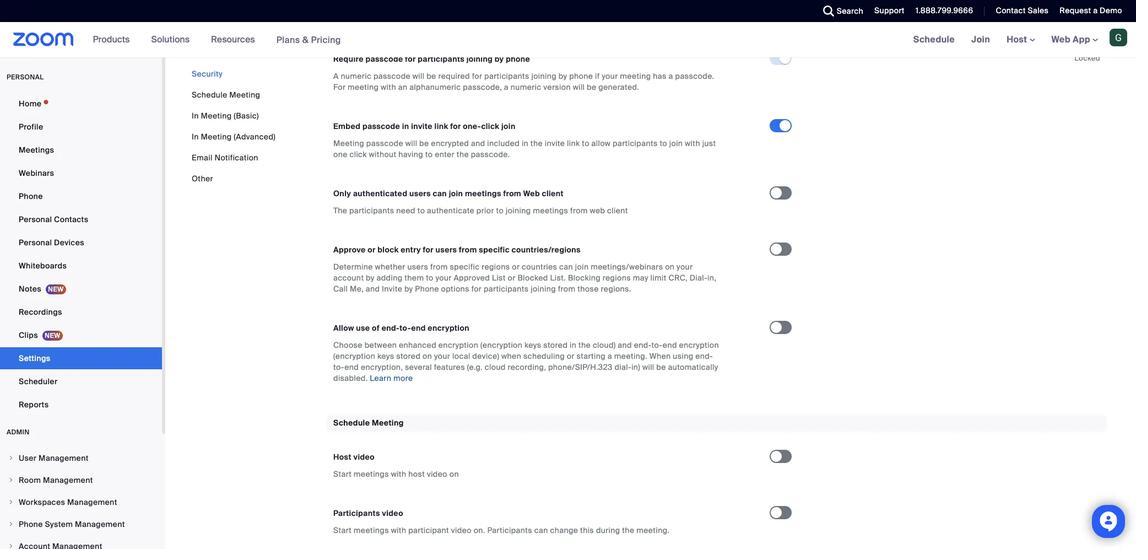Task type: locate. For each thing, give the bounding box(es) containing it.
the inside choose between enhanced encryption (encryption keys stored in the cloud) and end-to-end encryption (encryption keys stored on your local device) when scheduling or starting a meeting. when using end- to-end encryption, several features (e.g. cloud recording, phone/sip/h.323 dial-in) will be automatically disabled.
[[579, 340, 591, 350]]

passcode inside meeting passcode will be encrypted and included in the invite link to allow participants to join with just one click without having to enter the passcode.
[[367, 138, 404, 148]]

0 horizontal spatial to-
[[334, 362, 345, 372]]

phone/sip/h.323
[[549, 362, 613, 372]]

learn
[[370, 373, 392, 383]]

0 vertical spatial meeting
[[620, 71, 652, 81]]

2 vertical spatial phone
[[19, 519, 43, 529]]

1 vertical spatial client
[[608, 206, 628, 216]]

numeric down require
[[341, 71, 372, 81]]

phone inside a numeric passcode will be required for participants joining by phone if your meeting has a passcode. for meeting with an alphanumeric passcode, a numeric version will be generated.
[[570, 71, 593, 81]]

meeting down learn more link
[[372, 418, 404, 428]]

start for start meetings with participant video on. participants can change this during the meeting.
[[334, 525, 352, 535]]

join up included
[[502, 121, 516, 131]]

client
[[542, 189, 564, 199], [608, 206, 628, 216]]

1 vertical spatial link
[[567, 138, 580, 148]]

product information navigation
[[85, 22, 350, 58]]

be down when
[[657, 362, 667, 372]]

meeting up the email notification link
[[201, 132, 232, 142]]

start down host video
[[334, 469, 352, 479]]

meetings down participants video
[[354, 525, 389, 535]]

meeting inside meeting passcode will be encrypted and included in the invite link to allow participants to join with just one click without having to enter the passcode.
[[334, 138, 365, 148]]

1 vertical spatial to-
[[652, 340, 663, 350]]

meetings up prior
[[465, 189, 502, 199]]

cloud)
[[593, 340, 616, 350]]

by inside a numeric passcode will be required for participants joining by phone if your meeting has a passcode. for meeting with an alphanumeric passcode, a numeric version will be generated.
[[559, 71, 568, 81]]

from down the 'approve or block entry for users from specific countries/regions'
[[431, 262, 448, 272]]

end up disabled.
[[345, 362, 359, 372]]

join inside meeting passcode will be encrypted and included in the invite link to allow participants to join with just one click without having to enter the passcode.
[[670, 138, 683, 148]]

1 vertical spatial invite
[[545, 138, 565, 148]]

in for one-
[[522, 138, 529, 148]]

users for can
[[410, 189, 431, 199]]

host for host video
[[334, 452, 352, 462]]

in meeting (basic)
[[192, 111, 259, 121]]

personal
[[7, 73, 44, 82]]

0 vertical spatial keys
[[525, 340, 542, 350]]

1 horizontal spatial keys
[[525, 340, 542, 350]]

phone down workspaces
[[19, 519, 43, 529]]

banner
[[0, 22, 1137, 58]]

1 horizontal spatial end-
[[635, 340, 652, 350]]

web
[[1052, 34, 1071, 45], [524, 189, 540, 199]]

0 vertical spatial personal
[[19, 214, 52, 224]]

has
[[654, 71, 667, 81]]

whiteboards
[[19, 261, 67, 271]]

click
[[482, 121, 500, 131], [350, 150, 367, 159]]

1 horizontal spatial host
[[1007, 34, 1030, 45]]

room
[[19, 475, 41, 485]]

1 vertical spatial right image
[[8, 477, 14, 484]]

regions.
[[601, 284, 632, 294]]

web down meeting passcode will be encrypted and included in the invite link to allow participants to join with just one click without having to enter the passcode.
[[524, 189, 540, 199]]

right image inside room management menu item
[[8, 477, 14, 484]]

2 vertical spatial schedule
[[334, 418, 370, 428]]

join up the blocking
[[576, 262, 589, 272]]

one
[[334, 150, 348, 159]]

phone inside menu item
[[19, 519, 43, 529]]

change
[[551, 525, 579, 535]]

from
[[504, 189, 522, 199], [571, 206, 588, 216], [459, 245, 477, 255], [431, 262, 448, 272], [558, 284, 576, 294]]

web app button
[[1052, 34, 1099, 45]]

1 vertical spatial schedule
[[192, 90, 227, 100]]

account
[[334, 273, 364, 283]]

by up the "version"
[[559, 71, 568, 81]]

search button
[[815, 0, 867, 22]]

right image left room
[[8, 477, 14, 484]]

and
[[471, 138, 486, 148], [366, 284, 380, 294], [618, 340, 632, 350]]

users right entry
[[436, 245, 457, 255]]

host inside schedule meeting element
[[334, 452, 352, 462]]

management down workspaces management menu item
[[75, 519, 125, 529]]

or up phone/sip/h.323
[[567, 351, 575, 361]]

be up alphanumeric
[[427, 71, 437, 81]]

and inside choose between enhanced encryption (encryption keys stored in the cloud) and end-to-end encryption (encryption keys stored on your local device) when scheduling or starting a meeting. when using end- to-end encryption, several features (e.g. cloud recording, phone/sip/h.323 dial-in) will be automatically disabled.
[[618, 340, 632, 350]]

1 horizontal spatial invite
[[545, 138, 565, 148]]

right image for phone system management
[[8, 521, 14, 528]]

management inside menu item
[[67, 497, 117, 507]]

2 vertical spatial end
[[345, 362, 359, 372]]

regions up regions.
[[603, 273, 631, 283]]

a
[[1094, 6, 1099, 15], [669, 71, 674, 81], [504, 82, 509, 92], [608, 351, 613, 361]]

from left web
[[571, 206, 588, 216]]

right image inside phone system management menu item
[[8, 521, 14, 528]]

keys up scheduling at the left of page
[[525, 340, 542, 350]]

joining inside a numeric passcode will be required for participants joining by phone if your meeting has a passcode. for meeting with an alphanumeric passcode, a numeric version will be generated.
[[532, 71, 557, 81]]

in right included
[[522, 138, 529, 148]]

profile picture image
[[1111, 29, 1128, 46]]

host
[[409, 469, 425, 479]]

join left just
[[670, 138, 683, 148]]

by
[[495, 54, 504, 64], [559, 71, 568, 81], [366, 273, 375, 283], [405, 284, 413, 294]]

2 right image from the top
[[8, 543, 14, 549]]

with left participant
[[391, 525, 407, 535]]

end- up automatically
[[696, 351, 714, 361]]

right image left 'system'
[[8, 521, 14, 528]]

1 horizontal spatial in
[[522, 138, 529, 148]]

host
[[1007, 34, 1030, 45], [334, 452, 352, 462]]

0 horizontal spatial regions
[[482, 262, 510, 272]]

meeting inside schedule meeting element
[[372, 418, 404, 428]]

allow
[[334, 323, 354, 333]]

2 in from the top
[[192, 132, 199, 142]]

menu bar containing security
[[192, 68, 276, 184]]

or inside choose between enhanced encryption (encryption keys stored in the cloud) and end-to-end encryption (encryption keys stored on your local device) when scheduling or starting a meeting. when using end- to-end encryption, several features (e.g. cloud recording, phone/sip/h.323 dial-in) will be automatically disabled.
[[567, 351, 575, 361]]

1 vertical spatial start
[[334, 525, 352, 535]]

2 horizontal spatial on
[[666, 262, 675, 272]]

show button
[[397, 12, 418, 22]]

1 vertical spatial phone
[[570, 71, 593, 81]]

0 vertical spatial passcode.
[[676, 71, 715, 81]]

and right 'cloud)'
[[618, 340, 632, 350]]

phone
[[506, 54, 530, 64], [570, 71, 593, 81]]

1 horizontal spatial (encryption
[[481, 340, 523, 350]]

2 vertical spatial right image
[[8, 521, 14, 528]]

1 start from the top
[[334, 469, 352, 479]]

2 vertical spatial and
[[618, 340, 632, 350]]

countries
[[522, 262, 558, 272]]

embed passcode in invite link for one-click join
[[334, 121, 516, 131]]

by up passcode,
[[495, 54, 504, 64]]

invite
[[411, 121, 433, 131], [545, 138, 565, 148]]

joining up passcode,
[[467, 54, 493, 64]]

passcode for in
[[363, 121, 400, 131]]

meeting up generated.
[[620, 71, 652, 81]]

in down schedule meeting link
[[192, 111, 199, 121]]

1 horizontal spatial numeric
[[511, 82, 542, 92]]

in for in meeting (advanced)
[[192, 132, 199, 142]]

with left an
[[381, 82, 396, 92]]

passcode. down included
[[471, 150, 510, 159]]

be
[[427, 71, 437, 81], [587, 82, 597, 92], [420, 138, 429, 148], [657, 362, 667, 372]]

with left just
[[685, 138, 701, 148]]

can inside determine whether users from specific regions or countries can join meetings/webinars on your account by adding them to your approved list or blocked list. blocking regions may limit crc, dial-in, call me, and invite by phone options for participants joining from those regions.
[[560, 262, 574, 272]]

phone left if
[[570, 71, 593, 81]]

schedule meeting up host video
[[334, 418, 404, 428]]

to- up enhanced
[[400, 323, 411, 333]]

in up having
[[402, 121, 409, 131]]

0 vertical spatial right image
[[8, 499, 14, 506]]

request a demo
[[1061, 6, 1123, 15]]

in inside choose between enhanced encryption (encryption keys stored in the cloud) and end-to-end encryption (encryption keys stored on your local device) when scheduling or starting a meeting. when using end- to-end encryption, several features (e.g. cloud recording, phone/sip/h.323 dial-in) will be automatically disabled.
[[570, 340, 577, 350]]

phone system management menu item
[[0, 514, 162, 535]]

0 vertical spatial in
[[402, 121, 409, 131]]

management up room management
[[39, 453, 89, 463]]

0 horizontal spatial invite
[[411, 121, 433, 131]]

0 horizontal spatial end
[[345, 362, 359, 372]]

block
[[378, 245, 399, 255]]

personal inside personal contacts link
[[19, 214, 52, 224]]

passcode
[[366, 54, 403, 64], [374, 71, 411, 81], [363, 121, 400, 131], [367, 138, 404, 148]]

on up crc, on the right of page
[[666, 262, 675, 272]]

click inside meeting passcode will be encrypted and included in the invite link to allow participants to join with just one click without having to enter the passcode.
[[350, 150, 367, 159]]

right image left user
[[8, 455, 14, 462]]

support link
[[867, 0, 908, 22], [875, 6, 905, 15]]

2 horizontal spatial can
[[560, 262, 574, 272]]

2 horizontal spatial to-
[[652, 340, 663, 350]]

by down them
[[405, 284, 413, 294]]

menu bar
[[192, 68, 276, 184]]

personal for personal devices
[[19, 238, 52, 248]]

1.888.799.9666 button
[[908, 0, 977, 22], [916, 6, 974, 15]]

participants right the allow
[[613, 138, 658, 148]]

0 vertical spatial start
[[334, 469, 352, 479]]

phone inside personal menu menu
[[19, 191, 43, 201]]

users for from
[[408, 262, 429, 272]]

2 horizontal spatial end
[[663, 340, 678, 350]]

0 horizontal spatial schedule meeting
[[192, 90, 260, 100]]

1 horizontal spatial end
[[411, 323, 426, 333]]

1 vertical spatial passcode.
[[471, 150, 510, 159]]

end- up when
[[635, 340, 652, 350]]

2 vertical spatial on
[[450, 469, 459, 479]]

1 horizontal spatial on
[[450, 469, 459, 479]]

management for user management
[[39, 453, 89, 463]]

link inside meeting passcode will be encrypted and included in the invite link to allow participants to join with just one click without having to enter the passcode.
[[567, 138, 580, 148]]

the up the starting
[[579, 340, 591, 350]]

1 vertical spatial on
[[423, 351, 432, 361]]

invite inside meeting passcode will be encrypted and included in the invite link to allow participants to join with just one click without having to enter the passcode.
[[545, 138, 565, 148]]

schedule meeting up in meeting (basic)
[[192, 90, 260, 100]]

joining down blocked
[[531, 284, 556, 294]]

1 horizontal spatial link
[[567, 138, 580, 148]]

1 vertical spatial in
[[192, 132, 199, 142]]

limit
[[651, 273, 667, 283]]

meeting for in meeting (advanced) 'link'
[[201, 132, 232, 142]]

0 vertical spatial schedule
[[914, 34, 956, 45]]

can up list.
[[560, 262, 574, 272]]

cloud
[[485, 362, 506, 372]]

0 horizontal spatial phone
[[506, 54, 530, 64]]

numeric left the "version"
[[511, 82, 542, 92]]

for inside determine whether users from specific regions or countries can join meetings/webinars on your account by adding them to your approved list or blocked list. blocking regions may limit crc, dial-in, call me, and invite by phone options for participants joining from those regions.
[[472, 284, 482, 294]]

encrypted
[[431, 138, 469, 148]]

menu item
[[0, 536, 162, 549]]

blocked
[[518, 273, 548, 283]]

1 vertical spatial right image
[[8, 543, 14, 549]]

participant
[[409, 525, 449, 535]]

notes link
[[0, 278, 162, 300]]

right image
[[8, 455, 14, 462], [8, 477, 14, 484], [8, 521, 14, 528]]

0 vertical spatial end
[[411, 323, 426, 333]]

1 vertical spatial phone
[[415, 284, 439, 294]]

2 horizontal spatial end-
[[696, 351, 714, 361]]

personal up whiteboards
[[19, 238, 52, 248]]

on inside schedule meeting element
[[450, 469, 459, 479]]

stored
[[544, 340, 568, 350], [397, 351, 421, 361]]

using
[[673, 351, 694, 361]]

enter
[[435, 150, 455, 159]]

products button
[[93, 22, 135, 57]]

0 horizontal spatial end-
[[382, 323, 400, 333]]

keys up encryption,
[[378, 351, 395, 361]]

1 vertical spatial click
[[350, 150, 367, 159]]

in meeting (advanced)
[[192, 132, 276, 142]]

user management menu item
[[0, 448, 162, 469]]

1 personal from the top
[[19, 214, 52, 224]]

user management
[[19, 453, 89, 463]]

0 vertical spatial and
[[471, 138, 486, 148]]

require
[[334, 54, 364, 64]]

start meetings with host video on
[[334, 469, 459, 479]]

passcode.
[[676, 71, 715, 81], [471, 150, 510, 159]]

1 vertical spatial can
[[560, 262, 574, 272]]

numeric
[[341, 71, 372, 81], [511, 82, 542, 92]]

on right 'host' at the left bottom of the page
[[450, 469, 459, 479]]

phone up a numeric passcode will be required for participants joining by phone if your meeting has a passcode. for meeting with an alphanumeric passcode, a numeric version will be generated.
[[506, 54, 530, 64]]

when
[[502, 351, 522, 361]]

1 vertical spatial users
[[436, 245, 457, 255]]

alphanumeric
[[410, 82, 461, 92]]

right image
[[8, 499, 14, 506], [8, 543, 14, 549]]

meeting up one
[[334, 138, 365, 148]]

&
[[303, 34, 309, 45]]

request a demo link
[[1052, 0, 1137, 22], [1061, 6, 1123, 15]]

0 vertical spatial on
[[666, 262, 675, 272]]

0 vertical spatial in
[[192, 111, 199, 121]]

can
[[433, 189, 447, 199], [560, 262, 574, 272], [535, 525, 549, 535]]

0 horizontal spatial stored
[[397, 351, 421, 361]]

other
[[192, 174, 213, 184]]

management up workspaces management at bottom left
[[43, 475, 93, 485]]

1 right image from the top
[[8, 455, 14, 462]]

from up approved
[[459, 245, 477, 255]]

meeting passcode will be encrypted and included in the invite link to allow participants to join with just one click without having to enter the passcode.
[[334, 138, 717, 159]]

scheduler link
[[0, 371, 162, 393]]

1 vertical spatial and
[[366, 284, 380, 294]]

the down encrypted
[[457, 150, 469, 159]]

0 vertical spatial link
[[435, 121, 449, 131]]

system
[[45, 519, 73, 529]]

0 horizontal spatial numeric
[[341, 71, 372, 81]]

0 vertical spatial regions
[[482, 262, 510, 272]]

0 horizontal spatial passcode.
[[471, 150, 510, 159]]

1 horizontal spatial web
[[1052, 34, 1071, 45]]

in
[[402, 121, 409, 131], [522, 138, 529, 148], [570, 340, 577, 350]]

2 start from the top
[[334, 525, 352, 535]]

required
[[439, 71, 470, 81]]

management down room management menu item
[[67, 497, 117, 507]]

2 vertical spatial can
[[535, 525, 549, 535]]

in for encryption
[[570, 340, 577, 350]]

3 right image from the top
[[8, 521, 14, 528]]

sales
[[1029, 6, 1050, 15]]

join inside determine whether users from specific regions or countries can join meetings/webinars on your account by adding them to your approved list or blocked list. blocking regions may limit crc, dial-in, call me, and invite by phone options for participants joining from those regions.
[[576, 262, 589, 272]]

link
[[435, 121, 449, 131], [567, 138, 580, 148]]

passcode inside a numeric passcode will be required for participants joining by phone if your meeting has a passcode. for meeting with an alphanumeric passcode, a numeric version will be generated.
[[374, 71, 411, 81]]

(encryption
[[481, 340, 523, 350], [334, 351, 376, 361]]

products
[[93, 34, 130, 45]]

1 horizontal spatial schedule meeting
[[334, 418, 404, 428]]

1 horizontal spatial passcode.
[[676, 71, 715, 81]]

1 in from the top
[[192, 111, 199, 121]]

prior
[[477, 206, 495, 216]]

right image inside 'user management' menu item
[[8, 455, 14, 462]]

to left the allow
[[582, 138, 590, 148]]

require passcode for participants joining by phone
[[334, 54, 530, 64]]

user
[[19, 453, 37, 463]]

2 personal from the top
[[19, 238, 52, 248]]

0 horizontal spatial web
[[524, 189, 540, 199]]

meeting. inside choose between enhanced encryption (encryption keys stored in the cloud) and end-to-end encryption (encryption keys stored on your local device) when scheduling or starting a meeting. when using end- to-end encryption, several features (e.g. cloud recording, phone/sip/h.323 dial-in) will be automatically disabled.
[[615, 351, 648, 361]]

1 horizontal spatial client
[[608, 206, 628, 216]]

1 horizontal spatial to-
[[400, 323, 411, 333]]

2 vertical spatial in
[[570, 340, 577, 350]]

1 vertical spatial keys
[[378, 351, 395, 361]]

joining inside determine whether users from specific regions or countries can join meetings/webinars on your account by adding them to your approved list or blocked list. blocking regions may limit crc, dial-in, call me, and invite by phone options for participants joining from those regions.
[[531, 284, 556, 294]]

host inside meetings navigation
[[1007, 34, 1030, 45]]

right image for user management
[[8, 455, 14, 462]]

2 vertical spatial end-
[[696, 351, 714, 361]]

in inside meeting passcode will be encrypted and included in the invite link to allow participants to join with just one click without having to enter the passcode.
[[522, 138, 529, 148]]

meeting right for
[[348, 82, 379, 92]]

on inside choose between enhanced encryption (encryption keys stored in the cloud) and end-to-end encryption (encryption keys stored on your local device) when scheduling or starting a meeting. when using end- to-end encryption, several features (e.g. cloud recording, phone/sip/h.323 dial-in) will be automatically disabled.
[[423, 351, 432, 361]]

end up when
[[663, 340, 678, 350]]

2 right image from the top
[[8, 477, 14, 484]]

0 horizontal spatial and
[[366, 284, 380, 294]]

personal contacts
[[19, 214, 88, 224]]

users up need
[[410, 189, 431, 199]]

meeting down schedule meeting link
[[201, 111, 232, 121]]

0 vertical spatial invite
[[411, 121, 433, 131]]

will right the "version"
[[573, 82, 585, 92]]

end-
[[382, 323, 400, 333], [635, 340, 652, 350], [696, 351, 714, 361]]

web inside meetings navigation
[[1052, 34, 1071, 45]]

schedule down 1.888.799.9666
[[914, 34, 956, 45]]

on up several
[[423, 351, 432, 361]]

1 vertical spatial host
[[334, 452, 352, 462]]

one-
[[463, 121, 482, 131]]

1 vertical spatial participants
[[488, 525, 533, 535]]

devices
[[54, 238, 84, 248]]

0 vertical spatial click
[[482, 121, 500, 131]]

1 vertical spatial schedule meeting
[[334, 418, 404, 428]]

participants up passcode,
[[485, 71, 530, 81]]

0 horizontal spatial click
[[350, 150, 367, 159]]

can left change
[[535, 525, 549, 535]]

end- right of
[[382, 323, 400, 333]]

your right if
[[602, 71, 618, 81]]

invite up having
[[411, 121, 433, 131]]

management for workspaces management
[[67, 497, 117, 507]]

schedule inside schedule meeting element
[[334, 418, 370, 428]]

in
[[192, 111, 199, 121], [192, 132, 199, 142]]

end
[[411, 323, 426, 333], [663, 340, 678, 350], [345, 362, 359, 372]]

1 horizontal spatial can
[[535, 525, 549, 535]]

personal up personal devices
[[19, 214, 52, 224]]

in up phone/sip/h.323
[[570, 340, 577, 350]]

******
[[375, 12, 393, 22]]

meetings
[[19, 145, 54, 155]]

specific up approved
[[450, 262, 480, 272]]

1 vertical spatial regions
[[603, 273, 631, 283]]

management for room management
[[43, 475, 93, 485]]

1 right image from the top
[[8, 499, 14, 506]]

(encryption up when
[[481, 340, 523, 350]]

admin
[[7, 428, 30, 437]]

1 vertical spatial end-
[[635, 340, 652, 350]]

0 horizontal spatial host
[[334, 452, 352, 462]]

0 vertical spatial meeting.
[[615, 351, 648, 361]]

a down 'cloud)'
[[608, 351, 613, 361]]

plans & pricing
[[277, 34, 341, 45]]

0 horizontal spatial schedule
[[192, 90, 227, 100]]

0 horizontal spatial meeting
[[348, 82, 379, 92]]

users inside determine whether users from specific regions or countries can join meetings/webinars on your account by adding them to your approved list or blocked list. blocking regions may limit crc, dial-in, call me, and invite by phone options for participants joining from those regions.
[[408, 262, 429, 272]]

whether
[[375, 262, 406, 272]]

features
[[434, 362, 465, 372]]

(e.g.
[[467, 362, 483, 372]]

participants inside meeting passcode will be encrypted and included in the invite link to allow participants to join with just one click without having to enter the passcode.
[[613, 138, 658, 148]]

adding
[[377, 273, 403, 283]]

or up blocked
[[512, 262, 520, 272]]

0 vertical spatial phone
[[19, 191, 43, 201]]

webinars link
[[0, 162, 162, 184]]

meetings navigation
[[906, 22, 1137, 58]]

security link
[[192, 69, 223, 79]]

be down embed passcode in invite link for one-click join
[[420, 138, 429, 148]]

meeting for in meeting (basic) link
[[201, 111, 232, 121]]

0 horizontal spatial on
[[423, 351, 432, 361]]



Task type: describe. For each thing, give the bounding box(es) containing it.
of
[[372, 323, 380, 333]]

1 vertical spatial stored
[[397, 351, 421, 361]]

to right need
[[418, 206, 425, 216]]

contact sales
[[997, 6, 1050, 15]]

reports link
[[0, 394, 162, 416]]

device)
[[473, 351, 500, 361]]

from down list.
[[558, 284, 576, 294]]

zoom logo image
[[13, 33, 74, 46]]

management inside menu item
[[75, 519, 125, 529]]

schedule inside "schedule" link
[[914, 34, 956, 45]]

meeting. inside schedule meeting element
[[637, 525, 670, 535]]

approved
[[454, 273, 490, 283]]

0 horizontal spatial link
[[435, 121, 449, 131]]

video left on.
[[451, 525, 472, 535]]

email
[[192, 153, 213, 163]]

options
[[441, 284, 470, 294]]

0 horizontal spatial in
[[402, 121, 409, 131]]

a numeric passcode will be required for participants joining by phone if your meeting has a passcode. for meeting with an alphanumeric passcode, a numeric version will be generated.
[[334, 71, 715, 92]]

use
[[356, 323, 370, 333]]

1 horizontal spatial regions
[[603, 273, 631, 283]]

1 horizontal spatial click
[[482, 121, 500, 131]]

meetings down host video
[[354, 469, 389, 479]]

in for in meeting (basic)
[[192, 111, 199, 121]]

personal menu menu
[[0, 93, 162, 417]]

passcode for for
[[366, 54, 403, 64]]

your inside a numeric passcode will be required for participants joining by phone if your meeting has a passcode. for meeting with an alphanumeric passcode, a numeric version will be generated.
[[602, 71, 618, 81]]

invite
[[382, 284, 403, 294]]

and inside meeting passcode will be encrypted and included in the invite link to allow participants to join with just one click without having to enter the passcode.
[[471, 138, 486, 148]]

video down start meetings with host video on
[[382, 508, 404, 518]]

embed
[[334, 121, 361, 131]]

meetings up countries/regions
[[533, 206, 569, 216]]

schedule meeting inside menu bar
[[192, 90, 260, 100]]

solutions button
[[151, 22, 195, 57]]

will inside meeting passcode will be encrypted and included in the invite link to allow participants to join with just one click without having to enter the passcode.
[[406, 138, 418, 148]]

dial-
[[690, 273, 708, 283]]

in,
[[708, 273, 717, 283]]

be inside choose between enhanced encryption (encryption keys stored in the cloud) and end-to-end encryption (encryption keys stored on your local device) when scheduling or starting a meeting. when using end- to-end encryption, several features (e.g. cloud recording, phone/sip/h.323 dial-in) will be automatically disabled.
[[657, 362, 667, 372]]

and inside determine whether users from specific regions or countries can join meetings/webinars on your account by adding them to your approved list or blocked list. blocking regions may limit crc, dial-in, call me, and invite by phone options for participants joining from those regions.
[[366, 284, 380, 294]]

with inside meeting passcode will be encrypted and included in the invite link to allow participants to join with just one click without having to enter the passcode.
[[685, 138, 701, 148]]

authenticate
[[427, 206, 475, 216]]

1.888.799.9666
[[916, 6, 974, 15]]

be inside meeting passcode will be encrypted and included in the invite link to allow participants to join with just one click without having to enter the passcode.
[[420, 138, 429, 148]]

1 vertical spatial (encryption
[[334, 351, 376, 361]]

right image for room management
[[8, 477, 14, 484]]

or right list
[[508, 273, 516, 283]]

passcode. inside meeting passcode will be encrypted and included in the invite link to allow participants to join with just one click without having to enter the passcode.
[[471, 150, 510, 159]]

to left enter at the top of the page
[[426, 150, 433, 159]]

0 vertical spatial (encryption
[[481, 340, 523, 350]]

0 horizontal spatial client
[[542, 189, 564, 199]]

join
[[972, 34, 991, 45]]

me,
[[350, 284, 364, 294]]

clips link
[[0, 324, 162, 346]]

your inside choose between enhanced encryption (encryption keys stored in the cloud) and end-to-end encryption (encryption keys stored on your local device) when scheduling or starting a meeting. when using end- to-end encryption, several features (e.g. cloud recording, phone/sip/h.323 dial-in) will be automatically disabled.
[[434, 351, 451, 361]]

passcode for will
[[367, 138, 404, 148]]

web app
[[1052, 34, 1091, 45]]

with left 'host' at the left bottom of the page
[[391, 469, 407, 479]]

starting
[[577, 351, 606, 361]]

video up start meetings with host video on
[[354, 452, 375, 462]]

meeting for schedule meeting link
[[229, 90, 260, 100]]

video right 'host' at the left bottom of the page
[[427, 469, 448, 479]]

plans
[[277, 34, 300, 45]]

schedule meeting element
[[327, 415, 1108, 549]]

only
[[334, 189, 351, 199]]

search
[[837, 6, 864, 16]]

schedule meeting link
[[192, 90, 260, 100]]

workspaces management menu item
[[0, 492, 162, 513]]

phone for phone
[[19, 191, 43, 201]]

host for host
[[1007, 34, 1030, 45]]

with inside a numeric passcode will be required for participants joining by phone if your meeting has a passcode. for meeting with an alphanumeric passcode, a numeric version will be generated.
[[381, 82, 396, 92]]

phone system management
[[19, 519, 125, 529]]

locked
[[1075, 54, 1101, 63]]

start meetings with participant video on. participants can change this during the meeting.
[[334, 525, 670, 535]]

on inside determine whether users from specific regions or countries can join meetings/webinars on your account by adding them to your approved list or blocked list. blocking regions may limit crc, dial-in, call me, and invite by phone options for participants joining from those regions.
[[666, 262, 675, 272]]

version
[[544, 82, 571, 92]]

call
[[334, 284, 348, 294]]

in)
[[632, 362, 641, 372]]

banner containing products
[[0, 22, 1137, 58]]

will up alphanumeric
[[413, 71, 425, 81]]

phone for phone system management
[[19, 519, 43, 529]]

learn more
[[370, 373, 413, 383]]

your up the options
[[436, 273, 452, 283]]

blocking
[[568, 273, 601, 283]]

admin menu menu
[[0, 448, 162, 549]]

more
[[394, 373, 413, 383]]

0 vertical spatial to-
[[400, 323, 411, 333]]

list.
[[551, 273, 566, 283]]

generated.
[[599, 82, 640, 92]]

1 vertical spatial end
[[663, 340, 678, 350]]

for left one-
[[451, 121, 461, 131]]

pricing
[[311, 34, 341, 45]]

for inside a numeric passcode will be required for participants joining by phone if your meeting has a passcode. for meeting with an alphanumeric passcode, a numeric version will be generated.
[[472, 71, 483, 81]]

0 vertical spatial specific
[[479, 245, 510, 255]]

from up the participants need to authenticate prior to joining meetings from web client
[[504, 189, 522, 199]]

a right passcode,
[[504, 82, 509, 92]]

the
[[334, 206, 348, 216]]

between
[[365, 340, 397, 350]]

notes
[[19, 284, 41, 294]]

need
[[397, 206, 416, 216]]

to right prior
[[497, 206, 504, 216]]

meetings link
[[0, 139, 162, 161]]

will inside choose between enhanced encryption (encryption keys stored in the cloud) and end-to-end encryption (encryption keys stored on your local device) when scheduling or starting a meeting. when using end- to-end encryption, several features (e.g. cloud recording, phone/sip/h.323 dial-in) will be automatically disabled.
[[643, 362, 655, 372]]

participants inside a numeric passcode will be required for participants joining by phone if your meeting has a passcode. for meeting with an alphanumeric passcode, a numeric version will be generated.
[[485, 71, 530, 81]]

1 horizontal spatial meeting
[[620, 71, 652, 81]]

several
[[405, 362, 432, 372]]

profile
[[19, 122, 43, 132]]

1 horizontal spatial participants
[[488, 525, 533, 535]]

choose
[[334, 340, 363, 350]]

dial-
[[615, 362, 632, 372]]

joining right prior
[[506, 206, 531, 216]]

countries/regions
[[512, 245, 581, 255]]

for up an
[[405, 54, 416, 64]]

settings link
[[0, 347, 162, 369]]

0 vertical spatial stored
[[544, 340, 568, 350]]

0 vertical spatial numeric
[[341, 71, 372, 81]]

1.888.799.9666 button up "schedule" link
[[916, 6, 974, 15]]

your up crc, on the right of page
[[677, 262, 693, 272]]

just
[[703, 138, 717, 148]]

1.888.799.9666 button up join
[[908, 0, 977, 22]]

host button
[[1007, 34, 1036, 45]]

0 horizontal spatial can
[[433, 189, 447, 199]]

resources
[[211, 34, 255, 45]]

start for start meetings with host video on
[[334, 469, 352, 479]]

participants inside determine whether users from specific regions or countries can join meetings/webinars on your account by adding them to your approved list or blocked list. blocking regions may limit crc, dial-in, call me, and invite by phone options for participants joining from those regions.
[[484, 284, 529, 294]]

personal devices link
[[0, 232, 162, 254]]

approve or block entry for users from specific countries/regions
[[334, 245, 581, 255]]

contact
[[997, 6, 1027, 15]]

specific inside determine whether users from specific regions or countries can join meetings/webinars on your account by adding them to your approved list or blocked list. blocking regions may limit crc, dial-in, call me, and invite by phone options for participants joining from those regions.
[[450, 262, 480, 272]]

phone inside determine whether users from specific regions or countries can join meetings/webinars on your account by adding them to your approved list or blocked list. blocking regions may limit crc, dial-in, call me, and invite by phone options for participants joining from those regions.
[[415, 284, 439, 294]]

may
[[633, 273, 649, 283]]

schedule inside menu bar
[[192, 90, 227, 100]]

join up authenticate
[[449, 189, 463, 199]]

notification
[[215, 153, 259, 163]]

room management menu item
[[0, 470, 162, 491]]

during
[[597, 525, 621, 535]]

a right has
[[669, 71, 674, 81]]

2 vertical spatial to-
[[334, 362, 345, 372]]

recordings link
[[0, 301, 162, 323]]

solutions
[[151, 34, 190, 45]]

when
[[650, 351, 671, 361]]

personal for personal contacts
[[19, 214, 52, 224]]

disabled.
[[334, 373, 368, 383]]

to inside determine whether users from specific regions or countries can join meetings/webinars on your account by adding them to your approved list or blocked list. blocking regions may limit crc, dial-in, call me, and invite by phone options for participants joining from those regions.
[[426, 273, 434, 283]]

show
[[397, 12, 418, 22]]

a left demo
[[1094, 6, 1099, 15]]

approve
[[334, 245, 366, 255]]

app
[[1074, 34, 1091, 45]]

an
[[398, 82, 408, 92]]

list
[[492, 273, 506, 283]]

participants down authenticated
[[350, 206, 395, 216]]

choose between enhanced encryption (encryption keys stored in the cloud) and end-to-end encryption (encryption keys stored on your local device) when scheduling or starting a meeting. when using end- to-end encryption, several features (e.g. cloud recording, phone/sip/h.323 dial-in) will be automatically disabled.
[[334, 340, 720, 383]]

be down if
[[587, 82, 597, 92]]

webinars
[[19, 168, 54, 178]]

a inside choose between enhanced encryption (encryption keys stored in the cloud) and end-to-end encryption (encryption keys stored on your local device) when scheduling or starting a meeting. when using end- to-end encryption, several features (e.g. cloud recording, phone/sip/h.323 dial-in) will be automatically disabled.
[[608, 351, 613, 361]]

1 vertical spatial meeting
[[348, 82, 379, 92]]

local
[[453, 351, 471, 361]]

0 vertical spatial phone
[[506, 54, 530, 64]]

phone link
[[0, 185, 162, 207]]

right image inside workspaces management menu item
[[8, 499, 14, 506]]

email notification
[[192, 153, 259, 163]]

in meeting (advanced) link
[[192, 132, 276, 142]]

room management
[[19, 475, 93, 485]]

0 horizontal spatial keys
[[378, 351, 395, 361]]

encryption,
[[361, 362, 403, 372]]

settings
[[19, 353, 50, 363]]

(basic)
[[234, 111, 259, 121]]

to left just
[[660, 138, 668, 148]]

security
[[192, 69, 223, 79]]

by left adding
[[366, 273, 375, 283]]

0 vertical spatial end-
[[382, 323, 400, 333]]

the right included
[[531, 138, 543, 148]]

passcode. inside a numeric passcode will be required for participants joining by phone if your meeting has a passcode. for meeting with an alphanumeric passcode, a numeric version will be generated.
[[676, 71, 715, 81]]

participants up required
[[418, 54, 465, 64]]

or left block
[[368, 245, 376, 255]]

request
[[1061, 6, 1092, 15]]

1 vertical spatial numeric
[[511, 82, 542, 92]]

can inside schedule meeting element
[[535, 525, 549, 535]]

the inside schedule meeting element
[[623, 525, 635, 535]]

workspaces management
[[19, 497, 117, 507]]

for right entry
[[423, 245, 434, 255]]

0 vertical spatial participants
[[334, 508, 380, 518]]



Task type: vqa. For each thing, say whether or not it's contained in the screenshot.


